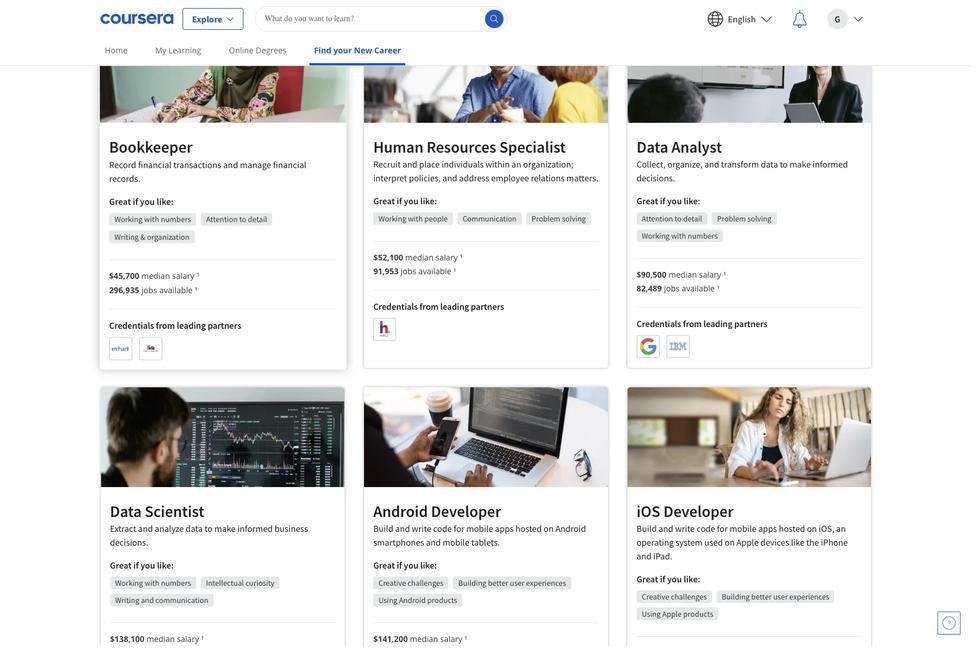 Task type: locate. For each thing, give the bounding box(es) containing it.
jobs inside $52,100 median salary ¹ 91,953 jobs available ¹
[[401, 266, 416, 277]]

$90,500 median salary ¹ 82,489 jobs available ¹
[[637, 269, 726, 294]]

if down extract
[[133, 560, 139, 572]]

1 horizontal spatial user
[[774, 592, 788, 602]]

code inside ios developer build and write code for mobile apps hosted on ios, an operating system used on apple devices like the iphone and ipad.
[[697, 523, 716, 535]]

1 vertical spatial apple
[[663, 609, 682, 620]]

online degrees
[[229, 45, 287, 56]]

$52,100 median salary ¹ 91,953 jobs available ¹
[[373, 252, 463, 277]]

g button
[[818, 0, 872, 37]]

if for data analyst
[[660, 195, 666, 207]]

0 vertical spatial creative
[[379, 578, 406, 588]]

build up "operating"
[[637, 523, 657, 535]]

apple
[[737, 537, 759, 548], [663, 609, 682, 620]]

82,489
[[637, 283, 662, 294]]

credentials from leading partners
[[373, 301, 504, 312], [637, 318, 768, 330], [109, 320, 241, 331]]

2 horizontal spatial credentials
[[637, 318, 681, 330]]

if for android developer
[[397, 560, 402, 571]]

make inside data analyst collect, organize, and transform data to make informed decisions.
[[790, 158, 811, 170]]

you for data scientist
[[141, 560, 155, 572]]

building
[[459, 578, 487, 588], [722, 592, 750, 602]]

What do you want to learn? text field
[[255, 6, 508, 31]]

decisions. inside data analyst collect, organize, and transform data to make informed decisions.
[[637, 172, 675, 184]]

available inside $45,700 median salary ¹ 296,935 jobs available ¹
[[159, 284, 192, 295]]

problem solving
[[717, 214, 772, 224], [532, 214, 586, 224]]

working with numbers
[[114, 214, 191, 225], [642, 231, 718, 241], [115, 579, 191, 589]]

0 horizontal spatial products
[[428, 595, 457, 606]]

detail down manage on the top left of page
[[248, 214, 267, 225]]

challenges for android developer
[[408, 578, 444, 588]]

like: up using android products
[[420, 560, 437, 571]]

1 horizontal spatial problem solving
[[717, 214, 772, 224]]

data inside data analyst collect, organize, and transform data to make informed decisions.
[[637, 137, 669, 157]]

with up writing and communication
[[145, 579, 160, 589]]

median inside $52,100 median salary ¹ 91,953 jobs available ¹
[[405, 252, 434, 263]]

problem down relations
[[532, 214, 561, 224]]

hosted inside ios developer build and write code for mobile apps hosted on ios, an operating system used on apple devices like the iphone and ipad.
[[779, 523, 805, 535]]

available
[[419, 266, 452, 277], [682, 283, 715, 294], [159, 284, 192, 295]]

great down ipad.
[[637, 574, 658, 585]]

decisions. inside data scientist extract and analyze data to make informed business decisions.
[[110, 537, 148, 549]]

1 vertical spatial experiences
[[790, 592, 830, 602]]

challenges up using android products
[[408, 578, 444, 588]]

if down the smartphones
[[397, 560, 402, 571]]

1 hosted from the left
[[516, 523, 542, 535]]

0 horizontal spatial make
[[214, 523, 236, 535]]

1 horizontal spatial attention to detail
[[642, 214, 703, 224]]

0 horizontal spatial creative challenges
[[379, 578, 444, 588]]

informed inside data analyst collect, organize, and transform data to make informed decisions.
[[813, 158, 848, 170]]

0 vertical spatial building
[[459, 578, 487, 588]]

numbers up communication at left bottom
[[161, 579, 191, 589]]

problem solving down transform
[[717, 214, 772, 224]]

building better user experiences
[[459, 578, 566, 588], [722, 592, 830, 602]]

1 problem from the left
[[717, 214, 746, 224]]

to down organize,
[[675, 214, 682, 224]]

available inside "$90,500 median salary ¹ 82,489 jobs available ¹"
[[682, 283, 715, 294]]

0 horizontal spatial leading
[[176, 320, 206, 331]]

apps for android
[[495, 523, 514, 535]]

data up extract
[[110, 502, 142, 522]]

great if you like: for bookkeeper
[[109, 196, 173, 207]]

and left manage on the top left of page
[[223, 159, 238, 170]]

developer up tablets.
[[431, 501, 501, 522]]

0 horizontal spatial on
[[544, 523, 554, 535]]

if for human resources specialist
[[397, 195, 402, 207]]

experiences for ios developer
[[790, 592, 830, 602]]

problem solving down relations
[[532, 214, 586, 224]]

leading down $45,700 median salary ¹ 296,935 jobs available ¹
[[176, 320, 206, 331]]

0 vertical spatial better
[[488, 578, 509, 588]]

system
[[676, 537, 703, 548]]

0 horizontal spatial partners
[[207, 320, 241, 331]]

1 write from the left
[[412, 523, 432, 535]]

0 horizontal spatial challenges
[[408, 578, 444, 588]]

user
[[510, 578, 525, 588], [774, 592, 788, 602]]

problem
[[717, 214, 746, 224], [532, 214, 561, 224]]

working with numbers up writing & organization
[[114, 214, 191, 225]]

great down the smartphones
[[373, 560, 395, 571]]

and down analyst
[[705, 158, 720, 170]]

2 hosted from the left
[[779, 523, 805, 535]]

salary
[[436, 252, 458, 263], [699, 269, 721, 280], [172, 271, 194, 282], [440, 634, 463, 645], [177, 634, 199, 645]]

to right analyze
[[205, 523, 213, 535]]

1 horizontal spatial leading
[[440, 301, 469, 312]]

credentials down 91,953 on the top of page
[[373, 301, 418, 312]]

financial down bookkeeper
[[138, 159, 171, 170]]

great if you like: down ipad.
[[637, 574, 701, 585]]

available inside $52,100 median salary ¹ 91,953 jobs available ¹
[[419, 266, 452, 277]]

2 apps from the left
[[759, 523, 777, 535]]

you down the smartphones
[[404, 560, 419, 571]]

like: down system
[[684, 574, 701, 585]]

you for ios developer
[[667, 574, 682, 585]]

if down the records.
[[133, 196, 138, 207]]

apps up devices
[[759, 523, 777, 535]]

2 horizontal spatial partners
[[735, 318, 768, 330]]

creative
[[379, 578, 406, 588], [642, 592, 670, 602]]

with
[[408, 214, 423, 224], [144, 214, 159, 225], [672, 231, 686, 241], [145, 579, 160, 589]]

¹
[[460, 252, 463, 263], [454, 266, 456, 277], [724, 269, 726, 280], [196, 271, 199, 282], [717, 283, 720, 294], [195, 284, 197, 295], [465, 634, 467, 645], [201, 634, 204, 645]]

partners
[[471, 301, 504, 312], [735, 318, 768, 330], [207, 320, 241, 331]]

you up writing and communication
[[141, 560, 155, 572]]

1 horizontal spatial build
[[637, 523, 657, 535]]

jobs inside "$90,500 median salary ¹ 82,489 jobs available ¹"
[[664, 283, 680, 294]]

decisions.
[[637, 172, 675, 184], [110, 537, 148, 549]]

1 code from the left
[[433, 523, 452, 535]]

financial
[[138, 159, 171, 170], [273, 159, 306, 170]]

1 vertical spatial decisions.
[[110, 537, 148, 549]]

you for data analyst
[[667, 195, 682, 207]]

with for human resources specialist
[[408, 214, 423, 224]]

if up working with people
[[397, 195, 402, 207]]

1 vertical spatial better
[[752, 592, 772, 602]]

0 vertical spatial an
[[512, 158, 522, 170]]

median right $45,700
[[141, 271, 170, 282]]

available right 91,953 on the top of page
[[419, 266, 452, 277]]

2 code from the left
[[697, 523, 716, 535]]

0 horizontal spatial problem solving
[[532, 214, 586, 224]]

great down the records.
[[109, 196, 131, 207]]

2 horizontal spatial credentials from leading partners
[[637, 318, 768, 330]]

$138,100 median salary ¹
[[110, 634, 204, 645]]

great for data analyst
[[637, 195, 658, 207]]

bookkeeper image
[[100, 21, 346, 123]]

working up the & on the left of page
[[114, 214, 142, 225]]

code
[[433, 523, 452, 535], [697, 523, 716, 535]]

0 vertical spatial challenges
[[408, 578, 444, 588]]

0 vertical spatial decisions.
[[637, 172, 675, 184]]

0 vertical spatial user
[[510, 578, 525, 588]]

0 horizontal spatial available
[[159, 284, 192, 295]]

and down individuals
[[443, 172, 458, 184]]

0 horizontal spatial experiences
[[526, 578, 566, 588]]

1 vertical spatial user
[[774, 592, 788, 602]]

great if you like: down the smartphones
[[373, 560, 437, 571]]

1 build from the left
[[373, 523, 394, 535]]

1 apps from the left
[[495, 523, 514, 535]]

with left people
[[408, 214, 423, 224]]

intellectual curiosity
[[206, 579, 275, 589]]

1 horizontal spatial attention
[[642, 214, 673, 224]]

credentials for bookkeeper
[[109, 320, 154, 331]]

2 problem from the left
[[532, 214, 561, 224]]

like: up 'organization'
[[156, 196, 173, 207]]

attention
[[642, 214, 673, 224], [206, 214, 237, 225]]

0 horizontal spatial write
[[412, 523, 432, 535]]

mobile inside ios developer build and write code for mobile apps hosted on ios, an operating system used on apple devices like the iphone and ipad.
[[730, 523, 757, 535]]

on inside android developer build and write code for mobile apps hosted on android smartphones and mobile tablets.
[[544, 523, 554, 535]]

0 horizontal spatial better
[[488, 578, 509, 588]]

writing left the & on the left of page
[[114, 232, 139, 242]]

numbers up 'organization'
[[160, 214, 191, 225]]

building better user experiences down devices
[[722, 592, 830, 602]]

leading down "$90,500 median salary ¹ 82,489 jobs available ¹"
[[704, 318, 733, 330]]

0 horizontal spatial building
[[459, 578, 487, 588]]

to inside data scientist extract and analyze data to make informed business decisions.
[[205, 523, 213, 535]]

leading for data
[[704, 318, 733, 330]]

degrees
[[256, 45, 287, 56]]

like: for data scientist
[[157, 560, 174, 572]]

writing up $138,100
[[115, 596, 139, 606]]

developer for ios
[[664, 501, 734, 522]]

to down manage on the top left of page
[[239, 214, 246, 225]]

median right the $90,500 on the right of page
[[669, 269, 697, 280]]

for inside android developer build and write code for mobile apps hosted on android smartphones and mobile tablets.
[[454, 523, 465, 535]]

credentials from leading partners for bookkeeper
[[109, 320, 241, 331]]

curiosity
[[246, 579, 275, 589]]

analyze
[[155, 523, 184, 535]]

great if you like: for data scientist
[[110, 560, 174, 572]]

working with numbers up writing and communication
[[115, 579, 191, 589]]

and right extract
[[138, 523, 153, 535]]

1 vertical spatial make
[[214, 523, 236, 535]]

2 vertical spatial working with numbers
[[115, 579, 191, 589]]

manage
[[240, 159, 271, 170]]

1 horizontal spatial partners
[[471, 301, 504, 312]]

0 vertical spatial informed
[[813, 158, 848, 170]]

credentials down 296,935
[[109, 320, 154, 331]]

an right 'ios,'
[[837, 523, 846, 535]]

with up writing & organization
[[144, 214, 159, 225]]

data
[[761, 158, 778, 170], [186, 523, 203, 535]]

available right 82,489 at the right
[[682, 283, 715, 294]]

0 horizontal spatial building better user experiences
[[459, 578, 566, 588]]

credentials from leading partners down "$90,500 median salary ¹ 82,489 jobs available ¹"
[[637, 318, 768, 330]]

better
[[488, 578, 509, 588], [752, 592, 772, 602]]

2 horizontal spatial jobs
[[664, 283, 680, 294]]

working for data scientist
[[115, 579, 143, 589]]

records.
[[109, 173, 140, 184]]

from down $52,100 median salary ¹ 91,953 jobs available ¹
[[420, 301, 439, 312]]

0 horizontal spatial hosted
[[516, 523, 542, 535]]

1 horizontal spatial on
[[725, 537, 735, 548]]

0 horizontal spatial build
[[373, 523, 394, 535]]

jobs right 91,953 on the top of page
[[401, 266, 416, 277]]

hosted
[[516, 523, 542, 535], [779, 523, 805, 535]]

interpret
[[373, 172, 407, 184]]

build
[[373, 523, 394, 535], [637, 523, 657, 535]]

challenges up using apple products on the bottom of the page
[[671, 592, 707, 602]]

credentials for human
[[373, 301, 418, 312]]

partners for data analyst
[[735, 318, 768, 330]]

1 horizontal spatial apple
[[737, 537, 759, 548]]

you for human resources specialist
[[404, 195, 419, 207]]

2 build from the left
[[637, 523, 657, 535]]

leading for human
[[440, 301, 469, 312]]

home
[[105, 45, 128, 56]]

1 developer from the left
[[431, 501, 501, 522]]

jobs for data
[[664, 283, 680, 294]]

jobs right 296,935
[[141, 284, 157, 295]]

you up working with people
[[404, 195, 419, 207]]

address
[[459, 172, 490, 184]]

available right 296,935
[[159, 284, 192, 295]]

build inside ios developer build and write code for mobile apps hosted on ios, an operating system used on apple devices like the iphone and ipad.
[[637, 523, 657, 535]]

experiences
[[526, 578, 566, 588], [790, 592, 830, 602]]

you down ipad.
[[667, 574, 682, 585]]

ios
[[637, 501, 661, 522]]

data for scientist
[[110, 502, 142, 522]]

1 horizontal spatial using
[[642, 609, 661, 620]]

available for data
[[682, 283, 715, 294]]

1 vertical spatial data
[[186, 523, 203, 535]]

creative for ios developer
[[642, 592, 670, 602]]

data up collect,
[[637, 137, 669, 157]]

detail
[[684, 214, 703, 224], [248, 214, 267, 225]]

1 horizontal spatial problem
[[717, 214, 746, 224]]

writing & organization
[[114, 232, 189, 242]]

problem down transform
[[717, 214, 746, 224]]

1 horizontal spatial an
[[837, 523, 846, 535]]

great
[[637, 195, 658, 207], [373, 195, 395, 207], [109, 196, 131, 207], [373, 560, 395, 571], [110, 560, 132, 572], [637, 574, 658, 585]]

decisions. down collect,
[[637, 172, 675, 184]]

1 horizontal spatial developer
[[664, 501, 734, 522]]

credentials from leading partners down $45,700 median salary ¹ 296,935 jobs available ¹
[[109, 320, 241, 331]]

great if you like: down organize,
[[637, 195, 701, 207]]

1 for from the left
[[454, 523, 465, 535]]

on for ios
[[807, 523, 817, 535]]

great for bookkeeper
[[109, 196, 131, 207]]

2 developer from the left
[[664, 501, 734, 522]]

0 horizontal spatial using
[[379, 595, 398, 606]]

developer inside ios developer build and write code for mobile apps hosted on ios, an operating system used on apple devices like the iphone and ipad.
[[664, 501, 734, 522]]

write inside android developer build and write code for mobile apps hosted on android smartphones and mobile tablets.
[[412, 523, 432, 535]]

like: up people
[[420, 195, 437, 207]]

0 vertical spatial working with numbers
[[114, 214, 191, 225]]

0 vertical spatial data
[[637, 137, 669, 157]]

great if you like: up working with people
[[373, 195, 437, 207]]

1 horizontal spatial experiences
[[790, 592, 830, 602]]

write for android
[[412, 523, 432, 535]]

write for ios
[[675, 523, 695, 535]]

1 vertical spatial informed
[[238, 523, 273, 535]]

1 horizontal spatial informed
[[813, 158, 848, 170]]

creative challenges for android developer
[[379, 578, 444, 588]]

hosted inside android developer build and write code for mobile apps hosted on android smartphones and mobile tablets.
[[516, 523, 542, 535]]

0 horizontal spatial solving
[[562, 214, 586, 224]]

developer inside android developer build and write code for mobile apps hosted on android smartphones and mobile tablets.
[[431, 501, 501, 522]]

build inside android developer build and write code for mobile apps hosted on android smartphones and mobile tablets.
[[373, 523, 394, 535]]

0 vertical spatial writing
[[114, 232, 139, 242]]

2 solving from the left
[[562, 214, 586, 224]]

2 for from the left
[[717, 523, 728, 535]]

you down organize,
[[667, 195, 682, 207]]

available for bookkeeper
[[159, 284, 192, 295]]

creative up using apple products on the bottom of the page
[[642, 592, 670, 602]]

1 horizontal spatial building
[[722, 592, 750, 602]]

salary inside "$90,500 median salary ¹ 82,489 jobs available ¹"
[[699, 269, 721, 280]]

developer up system
[[664, 501, 734, 522]]

1 horizontal spatial from
[[420, 301, 439, 312]]

0 vertical spatial make
[[790, 158, 811, 170]]

hosted for android
[[516, 523, 542, 535]]

1 horizontal spatial credentials
[[373, 301, 418, 312]]

transform
[[721, 158, 759, 170]]

you down the records.
[[140, 196, 155, 207]]

writing for bookkeeper
[[114, 232, 139, 242]]

an up employee at the top of page
[[512, 158, 522, 170]]

1 vertical spatial creative challenges
[[642, 592, 707, 602]]

jobs for human
[[401, 266, 416, 277]]

data inside data analyst collect, organize, and transform data to make informed decisions.
[[761, 158, 778, 170]]

0 horizontal spatial from
[[156, 320, 175, 331]]

financial right manage on the top left of page
[[273, 159, 306, 170]]

2 vertical spatial numbers
[[161, 579, 191, 589]]

great down interpret
[[373, 195, 395, 207]]

great for android developer
[[373, 560, 395, 571]]

build for android
[[373, 523, 394, 535]]

and inside data scientist extract and analyze data to make informed business decisions.
[[138, 523, 153, 535]]

extract
[[110, 523, 136, 535]]

and inside bookkeeper record financial transactions and manage financial records.
[[223, 159, 238, 170]]

attention to detail
[[642, 214, 703, 224], [206, 214, 267, 225]]

median inside $45,700 median salary ¹ 296,935 jobs available ¹
[[141, 271, 170, 282]]

salary inside $45,700 median salary ¹ 296,935 jobs available ¹
[[172, 271, 194, 282]]

available for human
[[419, 266, 452, 277]]

great if you like: down the records.
[[109, 196, 173, 207]]

data right transform
[[761, 158, 778, 170]]

0 vertical spatial apple
[[737, 537, 759, 548]]

creative challenges up using android products
[[379, 578, 444, 588]]

median
[[405, 252, 434, 263], [669, 269, 697, 280], [141, 271, 170, 282], [410, 634, 438, 645], [147, 634, 175, 645]]

apps up tablets.
[[495, 523, 514, 535]]

working with numbers for bookkeeper
[[114, 214, 191, 225]]

1 horizontal spatial data
[[637, 137, 669, 157]]

1 horizontal spatial challenges
[[671, 592, 707, 602]]

1 vertical spatial an
[[837, 523, 846, 535]]

if for ios developer
[[660, 574, 666, 585]]

challenges for ios developer
[[671, 592, 707, 602]]

1 vertical spatial numbers
[[688, 231, 718, 241]]

creative up using android products
[[379, 578, 406, 588]]

code inside android developer build and write code for mobile apps hosted on android smartphones and mobile tablets.
[[433, 523, 452, 535]]

2 write from the left
[[675, 523, 695, 535]]

1 problem solving from the left
[[717, 214, 772, 224]]

leading down $52,100 median salary ¹ 91,953 jobs available ¹
[[440, 301, 469, 312]]

write inside ios developer build and write code for mobile apps hosted on ios, an operating system used on apple devices like the iphone and ipad.
[[675, 523, 695, 535]]

from
[[420, 301, 439, 312], [683, 318, 702, 330], [156, 320, 175, 331]]

organization
[[147, 232, 189, 242]]

like: down organize,
[[684, 195, 701, 207]]

great down extract
[[110, 560, 132, 572]]

1 vertical spatial building better user experiences
[[722, 592, 830, 602]]

leading
[[440, 301, 469, 312], [704, 318, 733, 330], [176, 320, 206, 331]]

creative challenges
[[379, 578, 444, 588], [642, 592, 707, 602]]

median inside "$90,500 median salary ¹ 82,489 jobs available ¹"
[[669, 269, 697, 280]]

0 horizontal spatial problem
[[532, 214, 561, 224]]

ipad.
[[653, 551, 673, 562]]

better down tablets.
[[488, 578, 509, 588]]

like: up writing and communication
[[157, 560, 174, 572]]

1 horizontal spatial creative challenges
[[642, 592, 707, 602]]

great if you like: for ios developer
[[637, 574, 701, 585]]

if down collect,
[[660, 195, 666, 207]]

code for ios
[[697, 523, 716, 535]]

0 horizontal spatial credentials from leading partners
[[109, 320, 241, 331]]

1 horizontal spatial products
[[684, 609, 714, 620]]

1 horizontal spatial code
[[697, 523, 716, 535]]

apple inside ios developer build and write code for mobile apps hosted on ios, an operating system used on apple devices like the iphone and ipad.
[[737, 537, 759, 548]]

build up the smartphones
[[373, 523, 394, 535]]

$45,700
[[109, 271, 139, 282]]

0 horizontal spatial attention to detail
[[206, 214, 267, 225]]

0 horizontal spatial decisions.
[[110, 537, 148, 549]]

organize,
[[668, 158, 703, 170]]

solving
[[748, 214, 772, 224], [562, 214, 586, 224]]

great if you like: up writing and communication
[[110, 560, 174, 572]]

credentials from leading partners for data
[[637, 318, 768, 330]]

data inside data scientist extract and analyze data to make informed business decisions.
[[110, 502, 142, 522]]

1 horizontal spatial write
[[675, 523, 695, 535]]

and left place
[[403, 158, 417, 170]]

0 horizontal spatial jobs
[[141, 284, 157, 295]]

0 horizontal spatial data
[[186, 523, 203, 535]]

building for ios developer
[[722, 592, 750, 602]]

numbers for bookkeeper
[[160, 214, 191, 225]]

mobile for android
[[466, 523, 493, 535]]

great if you like: for data analyst
[[637, 195, 701, 207]]

better for ios developer
[[752, 592, 772, 602]]

help center image
[[943, 617, 956, 631]]

0 vertical spatial products
[[428, 595, 457, 606]]

1 horizontal spatial financial
[[273, 159, 306, 170]]

decisions. down extract
[[110, 537, 148, 549]]

building better user experiences for android developer
[[459, 578, 566, 588]]

None search field
[[255, 6, 508, 31]]

credentials from leading partners down $52,100 median salary ¹ 91,953 jobs available ¹
[[373, 301, 504, 312]]

apps inside android developer build and write code for mobile apps hosted on android smartphones and mobile tablets.
[[495, 523, 514, 535]]

informed
[[813, 158, 848, 170], [238, 523, 273, 535]]

salary inside $52,100 median salary ¹ 91,953 jobs available ¹
[[436, 252, 458, 263]]

working for human resources specialist
[[379, 214, 407, 224]]

1 horizontal spatial available
[[419, 266, 452, 277]]

1 vertical spatial building
[[722, 592, 750, 602]]

2 problem solving from the left
[[532, 214, 586, 224]]

data right analyze
[[186, 523, 203, 535]]

credentials down 82,489 at the right
[[637, 318, 681, 330]]

if down ipad.
[[660, 574, 666, 585]]

coursera image
[[100, 9, 173, 28]]

jobs inside $45,700 median salary ¹ 296,935 jobs available ¹
[[141, 284, 157, 295]]

0 vertical spatial data
[[761, 158, 778, 170]]

working with people
[[379, 214, 448, 224]]

0 vertical spatial android
[[373, 501, 428, 522]]

2 horizontal spatial leading
[[704, 318, 733, 330]]

hosted for ios
[[779, 523, 805, 535]]

devices
[[761, 537, 789, 548]]

numbers up "$90,500 median salary ¹ 82,489 jobs available ¹"
[[688, 231, 718, 241]]

business
[[275, 523, 308, 535]]

like
[[791, 537, 805, 548]]

1 horizontal spatial solving
[[748, 214, 772, 224]]

1 horizontal spatial building better user experiences
[[722, 592, 830, 602]]

and down "operating"
[[637, 551, 652, 562]]

credentials from leading partners for human
[[373, 301, 504, 312]]

1 horizontal spatial data
[[761, 158, 778, 170]]

for inside ios developer build and write code for mobile apps hosted on ios, an operating system used on apple devices like the iphone and ipad.
[[717, 523, 728, 535]]

using
[[379, 595, 398, 606], [642, 609, 661, 620]]

if
[[660, 195, 666, 207], [397, 195, 402, 207], [133, 196, 138, 207], [397, 560, 402, 571], [133, 560, 139, 572], [660, 574, 666, 585]]

from for human
[[420, 301, 439, 312]]

0 horizontal spatial user
[[510, 578, 525, 588]]

mobile
[[466, 523, 493, 535], [730, 523, 757, 535], [443, 537, 470, 548]]

data scientist image
[[101, 388, 345, 488]]

great down collect,
[[637, 195, 658, 207]]

2 horizontal spatial on
[[807, 523, 817, 535]]

apps inside ios developer build and write code for mobile apps hosted on ios, an operating system used on apple devices like the iphone and ipad.
[[759, 523, 777, 535]]

1 vertical spatial products
[[684, 609, 714, 620]]

from down $45,700 median salary ¹ 296,935 jobs available ¹
[[156, 320, 175, 331]]

numbers
[[160, 214, 191, 225], [688, 231, 718, 241], [161, 579, 191, 589]]

0 horizontal spatial code
[[433, 523, 452, 535]]

1 horizontal spatial apps
[[759, 523, 777, 535]]

challenges
[[408, 578, 444, 588], [671, 592, 707, 602]]



Task type: describe. For each thing, give the bounding box(es) containing it.
2 vertical spatial android
[[399, 595, 426, 606]]

user for android developer
[[510, 578, 525, 588]]

relations
[[531, 172, 565, 184]]

median for data
[[669, 269, 697, 280]]

career
[[374, 45, 401, 56]]

writing and communication
[[115, 596, 208, 606]]

for for android
[[454, 523, 465, 535]]

your
[[334, 45, 352, 56]]

user for ios developer
[[774, 592, 788, 602]]

$138,100
[[110, 634, 144, 645]]

$90,500
[[637, 269, 667, 280]]

like: for bookkeeper
[[156, 196, 173, 207]]

&
[[140, 232, 145, 242]]

$141,200
[[373, 634, 408, 645]]

1 horizontal spatial detail
[[684, 214, 703, 224]]

experiences for android developer
[[526, 578, 566, 588]]

g
[[835, 13, 841, 24]]

you for android developer
[[404, 560, 419, 571]]

new
[[354, 45, 372, 56]]

code for android
[[433, 523, 452, 535]]

ios,
[[819, 523, 835, 535]]

1 vertical spatial working with numbers
[[642, 231, 718, 241]]

2 financial from the left
[[273, 159, 306, 170]]

apps for ios
[[759, 523, 777, 535]]

salary for data
[[699, 269, 721, 280]]

the
[[807, 537, 819, 548]]

median for bookkeeper
[[141, 271, 170, 282]]

informed inside data scientist extract and analyze data to make informed business decisions.
[[238, 523, 273, 535]]

english
[[728, 13, 756, 24]]

working for bookkeeper
[[114, 214, 142, 225]]

using android products
[[379, 595, 457, 606]]

bookkeeper
[[109, 137, 192, 157]]

1 vertical spatial android
[[556, 523, 586, 535]]

and right the smartphones
[[426, 537, 441, 548]]

like: for ios developer
[[684, 574, 701, 585]]

salary for human
[[436, 252, 458, 263]]

like: for human resources specialist
[[420, 195, 437, 207]]

english button
[[698, 0, 781, 37]]

from for data
[[683, 318, 702, 330]]

like: for android developer
[[420, 560, 437, 571]]

analyst
[[672, 137, 722, 157]]

working up the $90,500 on the right of page
[[642, 231, 670, 241]]

scientist
[[145, 502, 204, 522]]

iphone
[[821, 537, 848, 548]]

credentials for data
[[637, 318, 681, 330]]

partners for human resources specialist
[[471, 301, 504, 312]]

specialist
[[500, 137, 566, 157]]

policies,
[[409, 172, 441, 184]]

using for android developer
[[379, 595, 398, 606]]

tablets.
[[471, 537, 500, 548]]

and left communication at left bottom
[[141, 596, 154, 606]]

partners for bookkeeper
[[207, 320, 241, 331]]

with for bookkeeper
[[144, 214, 159, 225]]

1 financial from the left
[[138, 159, 171, 170]]

and up the smartphones
[[395, 523, 410, 535]]

0 horizontal spatial detail
[[248, 214, 267, 225]]

products for android developer
[[428, 595, 457, 606]]

jobs for bookkeeper
[[141, 284, 157, 295]]

my learning link
[[151, 37, 206, 63]]

and up "operating"
[[659, 523, 674, 535]]

salary for bookkeeper
[[172, 271, 194, 282]]

great for data scientist
[[110, 560, 132, 572]]

great if you like: for android developer
[[373, 560, 437, 571]]

with up "$90,500 median salary ¹ 82,489 jobs available ¹"
[[672, 231, 686, 241]]

individuals
[[442, 158, 484, 170]]

and inside data analyst collect, organize, and transform data to make informed decisions.
[[705, 158, 720, 170]]

transactions
[[173, 159, 221, 170]]

find your new career
[[314, 45, 401, 56]]

my
[[155, 45, 167, 56]]

296,935
[[109, 284, 139, 295]]

people
[[425, 214, 448, 224]]

place
[[419, 158, 440, 170]]

home link
[[100, 37, 132, 63]]

products for ios developer
[[684, 609, 714, 620]]

explore button
[[182, 8, 244, 30]]

decisions. for scientist
[[110, 537, 148, 549]]

to inside data analyst collect, organize, and transform data to make informed decisions.
[[780, 158, 788, 170]]

for for ios
[[717, 523, 728, 535]]

data inside data scientist extract and analyze data to make informed business decisions.
[[186, 523, 203, 535]]

working with numbers for data scientist
[[115, 579, 191, 589]]

91,953
[[373, 266, 399, 277]]

bookkeeper record financial transactions and manage financial records.
[[109, 137, 306, 184]]

0 horizontal spatial apple
[[663, 609, 682, 620]]

leading for bookkeeper
[[176, 320, 206, 331]]

within
[[486, 158, 510, 170]]

ios developer build and write code for mobile apps hosted on ios, an operating system used on apple devices like the iphone and ipad.
[[637, 501, 848, 562]]

using apple products
[[642, 609, 714, 620]]

human resources specialist recruit and place individuals within an organization; interpret policies, and address employee relations matters.
[[373, 137, 599, 184]]

find
[[314, 45, 331, 56]]

an inside ios developer build and write code for mobile apps hosted on ios, an operating system used on apple devices like the iphone and ipad.
[[837, 523, 846, 535]]

if for data scientist
[[133, 560, 139, 572]]

data analyst collect, organize, and transform data to make informed decisions.
[[637, 137, 848, 184]]

1 solving from the left
[[748, 214, 772, 224]]

matters.
[[567, 172, 599, 184]]

mobile for ios
[[730, 523, 757, 535]]

median right $138,100
[[147, 634, 175, 645]]

developer for android
[[431, 501, 501, 522]]

0 horizontal spatial attention
[[206, 214, 237, 225]]

building better user experiences for ios developer
[[722, 592, 830, 602]]

find your new career link
[[310, 37, 406, 65]]

like: for data analyst
[[684, 195, 701, 207]]

building for android developer
[[459, 578, 487, 588]]

you for bookkeeper
[[140, 196, 155, 207]]

operating
[[637, 537, 674, 548]]

decisions. for analyst
[[637, 172, 675, 184]]

if for bookkeeper
[[133, 196, 138, 207]]

record
[[109, 159, 136, 170]]

from for bookkeeper
[[156, 320, 175, 331]]

creative for android developer
[[379, 578, 406, 588]]

explore
[[192, 13, 222, 24]]

online
[[229, 45, 254, 56]]

human
[[373, 137, 424, 157]]

employee
[[491, 172, 529, 184]]

recruit
[[373, 158, 401, 170]]

great if you like: for human resources specialist
[[373, 195, 437, 207]]

communication
[[156, 596, 208, 606]]

data analyst image
[[628, 23, 872, 123]]

on for android
[[544, 523, 554, 535]]

$45,700 median salary ¹ 296,935 jobs available ¹
[[109, 271, 199, 295]]

writing for data scientist
[[115, 596, 139, 606]]

my learning
[[155, 45, 201, 56]]

android developer build and write code for mobile apps hosted on android smartphones and mobile tablets.
[[373, 501, 586, 548]]

great for human resources specialist
[[373, 195, 395, 207]]

intellectual
[[206, 579, 244, 589]]

using for ios developer
[[642, 609, 661, 620]]

organization;
[[523, 158, 574, 170]]

creative challenges for ios developer
[[642, 592, 707, 602]]

median right $141,200 on the left
[[410, 634, 438, 645]]

median for human
[[405, 252, 434, 263]]

collect,
[[637, 158, 666, 170]]

data for analyst
[[637, 137, 669, 157]]

build for ios
[[637, 523, 657, 535]]

data scientist extract and analyze data to make informed business decisions.
[[110, 502, 308, 549]]

online degrees link
[[224, 37, 291, 63]]

used
[[705, 537, 723, 548]]

learning
[[169, 45, 201, 56]]

communication
[[463, 214, 517, 224]]

resources
[[427, 137, 496, 157]]

with for data scientist
[[145, 579, 160, 589]]

better for android developer
[[488, 578, 509, 588]]

make inside data scientist extract and analyze data to make informed business decisions.
[[214, 523, 236, 535]]

numbers for data scientist
[[161, 579, 191, 589]]

$141,200 median salary ¹
[[373, 634, 467, 645]]

an inside human resources specialist recruit and place individuals within an organization; interpret policies, and address employee relations matters.
[[512, 158, 522, 170]]

smartphones
[[373, 537, 424, 548]]

great for ios developer
[[637, 574, 658, 585]]

$52,100
[[373, 252, 403, 263]]



Task type: vqa. For each thing, say whether or not it's contained in the screenshot.
second hosted from left
yes



